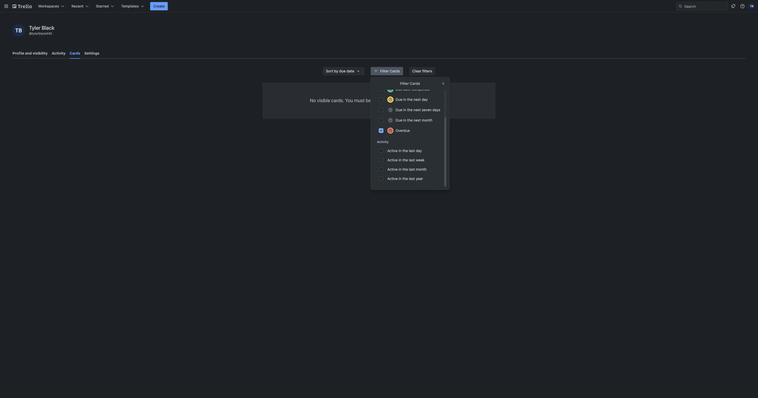 Task type: vqa. For each thing, say whether or not it's contained in the screenshot.
visibility
yes



Task type: locate. For each thing, give the bounding box(es) containing it.
cards link
[[70, 49, 80, 59]]

0 horizontal spatial date
[[347, 69, 354, 73]]

1 horizontal spatial date
[[404, 87, 411, 91]]

in for active in the last year
[[399, 177, 402, 181]]

1 last from the top
[[409, 149, 415, 153]]

workspaces
[[38, 4, 59, 8]]

day up week
[[416, 149, 422, 153]]

appear
[[422, 98, 437, 103]]

the for due in the next month
[[407, 118, 413, 123]]

1 vertical spatial filter
[[400, 81, 409, 86]]

due in the next seven days
[[396, 108, 441, 112]]

day for due in the next day
[[422, 97, 428, 102]]

1 due from the top
[[396, 87, 403, 91]]

active in the last day
[[388, 149, 422, 153]]

due up overdue
[[396, 118, 403, 123]]

to
[[387, 98, 391, 103], [417, 98, 421, 103]]

1 vertical spatial activity
[[377, 140, 389, 144]]

seven
[[422, 108, 432, 112]]

month for active in the last month
[[416, 167, 427, 172]]

activity up the active in the last day
[[377, 140, 389, 144]]

the down the active in the last day
[[403, 158, 408, 162]]

tyler black (tylerblack440) image
[[12, 24, 25, 37]]

0 vertical spatial filter cards
[[380, 69, 400, 73]]

last for day
[[409, 149, 415, 153]]

2 vertical spatial next
[[414, 118, 421, 123]]

1 vertical spatial day
[[416, 149, 422, 153]]

the for due in the next day
[[407, 97, 413, 102]]

month
[[422, 118, 433, 123], [416, 167, 427, 172]]

1 vertical spatial cards
[[390, 69, 400, 73]]

1 vertical spatial filter cards
[[400, 81, 420, 86]]

the for active in the last year
[[403, 177, 408, 181]]

0 vertical spatial cards
[[70, 51, 80, 55]]

cards up due date completed
[[410, 81, 420, 86]]

0 vertical spatial activity
[[52, 51, 66, 55]]

Search field
[[683, 2, 728, 10]]

active in the last week
[[388, 158, 425, 162]]

last left the 'year'
[[409, 177, 415, 181]]

2 due from the top
[[396, 97, 403, 102]]

last up 'active in the last week'
[[409, 149, 415, 153]]

the for due in the next seven days
[[407, 108, 413, 112]]

active down active in the last month
[[388, 177, 398, 181]]

0 horizontal spatial filter cards
[[380, 69, 400, 73]]

3 last from the top
[[409, 167, 415, 172]]

due
[[396, 87, 403, 91], [396, 97, 403, 102], [396, 108, 403, 112], [396, 118, 403, 123]]

in for due in the next month
[[404, 118, 406, 123]]

back to home image
[[12, 2, 32, 10]]

in left it
[[404, 97, 406, 102]]

last
[[409, 149, 415, 153], [409, 158, 415, 162], [409, 167, 415, 172], [409, 177, 415, 181]]

tyler black @ tylerblack440
[[29, 25, 54, 35]]

active for active in the last week
[[388, 158, 398, 162]]

active up active in the last year
[[388, 167, 398, 172]]

0 horizontal spatial cards
[[70, 51, 80, 55]]

by
[[334, 69, 338, 73]]

you
[[345, 98, 353, 103]]

clear
[[413, 69, 422, 73]]

days
[[433, 108, 441, 112]]

cards left the clear
[[390, 69, 400, 73]]

due for due in the next month
[[396, 118, 403, 123]]

in up active in the last year
[[399, 167, 402, 172]]

the up overdue
[[407, 118, 413, 123]]

2 vertical spatial cards
[[410, 81, 420, 86]]

filter cards
[[380, 69, 400, 73], [400, 81, 420, 86]]

4 due from the top
[[396, 118, 403, 123]]

next
[[414, 97, 421, 102], [414, 108, 421, 112], [414, 118, 421, 123]]

tylerblack440
[[32, 32, 52, 35]]

the down active in the last month
[[403, 177, 408, 181]]

2 last from the top
[[409, 158, 415, 162]]

next for day
[[414, 97, 421, 102]]

1 horizontal spatial filter cards
[[400, 81, 420, 86]]

the up 'active in the last week'
[[403, 149, 408, 153]]

starred button
[[93, 2, 117, 10]]

next right for at top right
[[414, 97, 421, 102]]

1 vertical spatial month
[[416, 167, 427, 172]]

date up due in the next day
[[404, 87, 411, 91]]

1 vertical spatial next
[[414, 108, 421, 112]]

to left a
[[387, 98, 391, 103]]

1 vertical spatial date
[[404, 87, 411, 91]]

in down active in the last month
[[399, 177, 402, 181]]

0 vertical spatial date
[[347, 69, 354, 73]]

due right a
[[396, 97, 403, 102]]

in down the active in the last day
[[399, 158, 402, 162]]

1 next from the top
[[414, 97, 421, 102]]

active up 'active in the last week'
[[388, 149, 398, 153]]

here.
[[438, 98, 448, 103]]

1 active from the top
[[388, 149, 398, 153]]

in for active in the last day
[[399, 149, 402, 153]]

in for due in the next day
[[404, 97, 406, 102]]

active in the last month
[[388, 167, 427, 172]]

day
[[422, 97, 428, 102], [416, 149, 422, 153]]

create button
[[150, 2, 168, 10]]

recent
[[72, 4, 83, 8]]

0 horizontal spatial filter
[[380, 69, 389, 73]]

active in the last year
[[388, 177, 423, 181]]

visibility
[[33, 51, 48, 55]]

cards
[[70, 51, 80, 55], [390, 69, 400, 73], [410, 81, 420, 86]]

sort by due date
[[326, 69, 354, 73]]

templates button
[[118, 2, 147, 10]]

the
[[407, 97, 413, 102], [407, 108, 413, 112], [407, 118, 413, 123], [403, 149, 408, 153], [403, 158, 408, 162], [403, 167, 408, 172], [403, 177, 408, 181]]

last for year
[[409, 177, 415, 181]]

4 active from the top
[[388, 177, 398, 181]]

1 horizontal spatial filter
[[400, 81, 409, 86]]

settings
[[84, 51, 99, 55]]

month down week
[[416, 167, 427, 172]]

in
[[404, 97, 406, 102], [404, 108, 406, 112], [404, 118, 406, 123], [399, 149, 402, 153], [399, 158, 402, 162], [399, 167, 402, 172], [399, 177, 402, 181]]

sort
[[326, 69, 333, 73]]

due
[[339, 69, 346, 73]]

3 due from the top
[[396, 108, 403, 112]]

4 last from the top
[[409, 177, 415, 181]]

2 next from the top
[[414, 108, 421, 112]]

be
[[366, 98, 371, 103]]

card
[[396, 98, 405, 103]]

1 horizontal spatial cards
[[390, 69, 400, 73]]

and
[[25, 51, 32, 55]]

cards.
[[331, 98, 344, 103]]

to right it
[[417, 98, 421, 103]]

date
[[347, 69, 354, 73], [404, 87, 411, 91]]

in down for at top right
[[404, 108, 406, 112]]

in up overdue
[[404, 118, 406, 123]]

active for active in the last day
[[388, 149, 398, 153]]

1 to from the left
[[387, 98, 391, 103]]

0 vertical spatial filter
[[380, 69, 389, 73]]

3 next from the top
[[414, 118, 421, 123]]

date inside popup button
[[347, 69, 354, 73]]

activity
[[52, 51, 66, 55], [377, 140, 389, 144]]

active
[[388, 149, 398, 153], [388, 158, 398, 162], [388, 167, 398, 172], [388, 177, 398, 181]]

no
[[310, 98, 316, 103]]

date right due
[[347, 69, 354, 73]]

0 vertical spatial next
[[414, 97, 421, 102]]

due up card at right top
[[396, 87, 403, 91]]

last down 'active in the last week'
[[409, 167, 415, 172]]

month down seven
[[422, 118, 433, 123]]

due down card at right top
[[396, 108, 403, 112]]

close popover image
[[441, 82, 446, 86]]

cards right activity 'link'
[[70, 51, 80, 55]]

filter
[[380, 69, 389, 73], [400, 81, 409, 86]]

2 horizontal spatial cards
[[410, 81, 420, 86]]

0 horizontal spatial to
[[387, 98, 391, 103]]

active down the active in the last day
[[388, 158, 398, 162]]

0 vertical spatial month
[[422, 118, 433, 123]]

the up active in the last year
[[403, 167, 408, 172]]

activity left cards link
[[52, 51, 66, 55]]

last for week
[[409, 158, 415, 162]]

the left it
[[407, 97, 413, 102]]

due date completed
[[396, 87, 430, 91]]

primary element
[[0, 0, 759, 12]]

tyler
[[29, 25, 40, 31]]

0 horizontal spatial activity
[[52, 51, 66, 55]]

0 vertical spatial day
[[422, 97, 428, 102]]

create
[[153, 4, 165, 8]]

last left week
[[409, 158, 415, 162]]

1 horizontal spatial to
[[417, 98, 421, 103]]

day up seven
[[422, 97, 428, 102]]

the down for at top right
[[407, 108, 413, 112]]

clear filters button
[[409, 67, 436, 75]]

next left seven
[[414, 108, 421, 112]]

3 active from the top
[[388, 167, 398, 172]]

next down due in the next seven days
[[414, 118, 421, 123]]

in up 'active in the last week'
[[399, 149, 402, 153]]

2 active from the top
[[388, 158, 398, 162]]

profile and visibility
[[12, 51, 48, 55]]

must
[[354, 98, 365, 103]]



Task type: describe. For each thing, give the bounding box(es) containing it.
in for active in the last week
[[399, 158, 402, 162]]

clear filters
[[413, 69, 432, 73]]

added
[[372, 98, 386, 103]]

year
[[416, 177, 423, 181]]

a
[[392, 98, 395, 103]]

due for due date completed
[[396, 87, 403, 91]]

due in the next month
[[396, 118, 433, 123]]

activity link
[[52, 49, 66, 58]]

@
[[29, 32, 32, 35]]

in for due in the next seven days
[[404, 108, 406, 112]]

filter cards inside filter cards 'button'
[[380, 69, 400, 73]]

due for due in the next seven days
[[396, 108, 403, 112]]

filters
[[423, 69, 432, 73]]

the for active in the last day
[[403, 149, 408, 153]]

the for active in the last month
[[403, 167, 408, 172]]

day for active in the last day
[[416, 149, 422, 153]]

due in the next day
[[396, 97, 428, 102]]

starred
[[96, 4, 109, 8]]

next for seven
[[414, 108, 421, 112]]

it
[[413, 98, 416, 103]]

settings link
[[84, 49, 99, 58]]

visible
[[317, 98, 330, 103]]

profile
[[12, 51, 24, 55]]

templates
[[121, 4, 139, 8]]

completed
[[412, 87, 430, 91]]

last for month
[[409, 167, 415, 172]]

for
[[406, 98, 412, 103]]

month for due in the next month
[[422, 118, 433, 123]]

open information menu image
[[740, 4, 746, 9]]

black
[[42, 25, 54, 31]]

active for active in the last month
[[388, 167, 398, 172]]

cards inside 'button'
[[390, 69, 400, 73]]

tyler black (tylerblack440) image
[[749, 3, 755, 9]]

in for active in the last month
[[399, 167, 402, 172]]

2 to from the left
[[417, 98, 421, 103]]

the for active in the last week
[[403, 158, 408, 162]]

sort by due date button
[[323, 67, 365, 75]]

week
[[416, 158, 425, 162]]

workspaces button
[[35, 2, 67, 10]]

1 horizontal spatial activity
[[377, 140, 389, 144]]

due for due in the next day
[[396, 97, 403, 102]]

no visible cards. you must be added to a card for it to appear here.
[[310, 98, 448, 103]]

next for month
[[414, 118, 421, 123]]

filter cards button
[[371, 67, 403, 75]]

recent button
[[68, 2, 92, 10]]

filter inside 'button'
[[380, 69, 389, 73]]

search image
[[679, 4, 683, 8]]

active for active in the last year
[[388, 177, 398, 181]]

0 notifications image
[[731, 3, 737, 9]]

profile and visibility link
[[12, 49, 48, 58]]

overdue
[[396, 128, 410, 133]]



